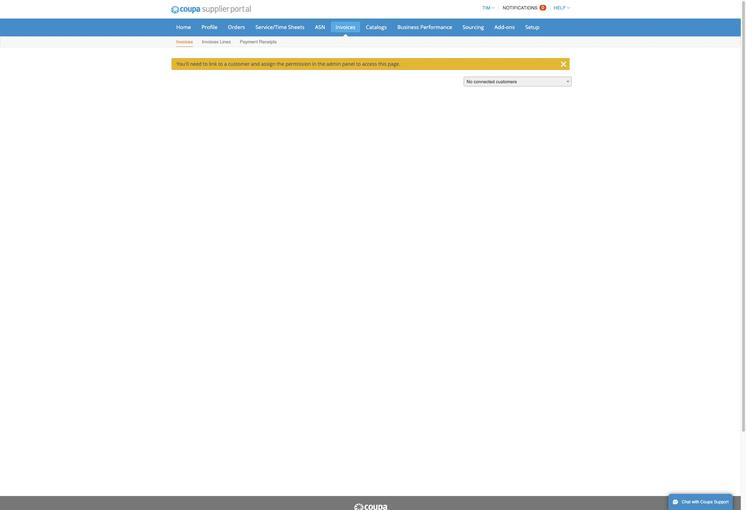 Task type: locate. For each thing, give the bounding box(es) containing it.
performance
[[420, 23, 452, 30]]

notifications 0
[[503, 5, 544, 11]]

no connected customers
[[467, 79, 517, 84]]

the right assign
[[277, 61, 284, 67]]

invoices right asn link
[[336, 23, 356, 30]]

0
[[542, 5, 544, 10]]

link
[[209, 61, 217, 67]]

1 horizontal spatial to
[[218, 61, 223, 67]]

2 horizontal spatial to
[[356, 61, 361, 67]]

invoices down home link
[[176, 39, 193, 44]]

1 vertical spatial invoices link
[[176, 38, 193, 47]]

0 horizontal spatial invoices
[[176, 39, 193, 44]]

2 horizontal spatial invoices
[[336, 23, 356, 30]]

invoices lines
[[202, 39, 231, 44]]

chat with coupa support
[[682, 500, 729, 505]]

1 vertical spatial coupa supplier portal image
[[353, 503, 388, 510]]

add-
[[495, 23, 506, 30]]

customer
[[228, 61, 250, 67]]

profile link
[[197, 22, 222, 32]]

catalogs link
[[362, 22, 392, 32]]

coupa supplier portal image
[[166, 1, 256, 19], [353, 503, 388, 510]]

asn
[[315, 23, 325, 30]]

to right panel
[[356, 61, 361, 67]]

to left a
[[218, 61, 223, 67]]

invoices
[[336, 23, 356, 30], [176, 39, 193, 44], [202, 39, 219, 44]]

the
[[277, 61, 284, 67], [318, 61, 325, 67]]

0 horizontal spatial coupa supplier portal image
[[166, 1, 256, 19]]

customers
[[496, 79, 517, 84]]

access
[[362, 61, 377, 67]]

connected
[[474, 79, 495, 84]]

need
[[190, 61, 202, 67]]

invoices link right asn link
[[331, 22, 360, 32]]

navigation
[[480, 1, 570, 15]]

admin
[[326, 61, 341, 67]]

coupa
[[701, 500, 713, 505]]

0 vertical spatial coupa supplier portal image
[[166, 1, 256, 19]]

add-ons
[[495, 23, 515, 30]]

1 to from the left
[[203, 61, 208, 67]]

to
[[203, 61, 208, 67], [218, 61, 223, 67], [356, 61, 361, 67]]

1 horizontal spatial invoices link
[[331, 22, 360, 32]]

payment receipts link
[[240, 38, 277, 47]]

1 the from the left
[[277, 61, 284, 67]]

invoices link
[[331, 22, 360, 32], [176, 38, 193, 47]]

home
[[176, 23, 191, 30]]

tim link
[[480, 5, 495, 11]]

help link
[[551, 5, 570, 11]]

payment receipts
[[240, 39, 277, 44]]

0 horizontal spatial the
[[277, 61, 284, 67]]

chat
[[682, 500, 691, 505]]

invoices down profile link
[[202, 39, 219, 44]]

profile
[[202, 23, 217, 30]]

receipts
[[259, 39, 277, 44]]

1 horizontal spatial invoices
[[202, 39, 219, 44]]

sheets
[[288, 23, 305, 30]]

the right in
[[318, 61, 325, 67]]

to left link
[[203, 61, 208, 67]]

in
[[312, 61, 316, 67]]

invoices link down home link
[[176, 38, 193, 47]]

help
[[554, 5, 566, 11]]

0 horizontal spatial to
[[203, 61, 208, 67]]

0 horizontal spatial invoices link
[[176, 38, 193, 47]]

ons
[[506, 23, 515, 30]]

1 horizontal spatial the
[[318, 61, 325, 67]]

navigation containing notifications 0
[[480, 1, 570, 15]]



Task type: vqa. For each thing, say whether or not it's contained in the screenshot.
Catalogs link
yes



Task type: describe. For each thing, give the bounding box(es) containing it.
orders
[[228, 23, 245, 30]]

this
[[378, 61, 387, 67]]

setup link
[[521, 22, 544, 32]]

sourcing link
[[458, 22, 489, 32]]

No connected customers field
[[464, 77, 572, 87]]

panel
[[342, 61, 355, 67]]

assign
[[261, 61, 275, 67]]

a
[[224, 61, 227, 67]]

add-ons link
[[490, 22, 520, 32]]

catalogs
[[366, 23, 387, 30]]

permission
[[286, 61, 311, 67]]

3 to from the left
[[356, 61, 361, 67]]

and
[[251, 61, 260, 67]]

service/time sheets link
[[251, 22, 309, 32]]

No connected customers text field
[[464, 77, 571, 87]]

1 horizontal spatial coupa supplier portal image
[[353, 503, 388, 510]]

asn link
[[311, 22, 330, 32]]

business
[[397, 23, 419, 30]]

page.
[[388, 61, 400, 67]]

notifications
[[503, 5, 538, 11]]

payment
[[240, 39, 258, 44]]

0 vertical spatial invoices link
[[331, 22, 360, 32]]

no
[[467, 79, 473, 84]]

orders link
[[223, 22, 250, 32]]

service/time
[[256, 23, 287, 30]]

with
[[692, 500, 699, 505]]

you'll need to link to a customer and assign the permission in the admin panel to access this page.
[[177, 61, 400, 67]]

business performance
[[397, 23, 452, 30]]

business performance link
[[393, 22, 457, 32]]

invoices lines link
[[202, 38, 231, 47]]

service/time sheets
[[256, 23, 305, 30]]

2 the from the left
[[318, 61, 325, 67]]

lines
[[220, 39, 231, 44]]

chat with coupa support button
[[669, 494, 733, 510]]

home link
[[172, 22, 196, 32]]

tim
[[483, 5, 490, 11]]

setup
[[525, 23, 540, 30]]

sourcing
[[463, 23, 484, 30]]

2 to from the left
[[218, 61, 223, 67]]

support
[[714, 500, 729, 505]]

you'll
[[177, 61, 189, 67]]



